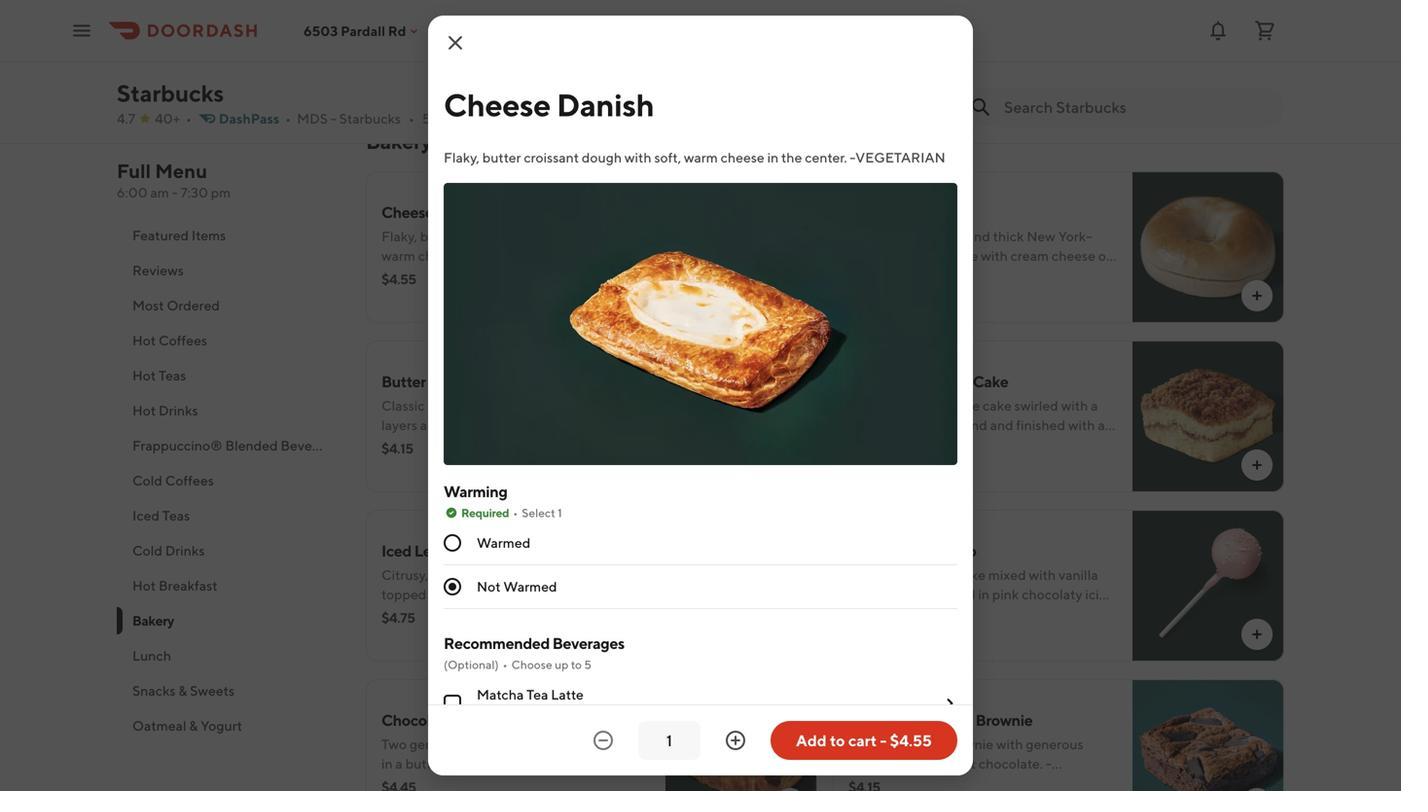 Task type: describe. For each thing, give the bounding box(es) containing it.
chocolate croissant two generous pieces of chocolate wrapped in a butter croissant with soft, flaky layers and a golden-brown crust.  -vegetarian
[[381, 711, 646, 791]]

full
[[117, 160, 151, 182]]

chocolate.
[[979, 756, 1043, 772]]

coffees for cold coffees
[[165, 472, 214, 488]]

croissant inside cheese danish flaky, butter croissant dough with soft, warm cheese in the center.   -vegetarian $4.55
[[461, 228, 517, 244]]

bagel
[[886, 203, 925, 221]]

packaged
[[1036, 10, 1097, 26]]

40+ •
[[155, 110, 192, 126]]

layers inside the butter croissant classic butter croissant with soft, flaky layers and a golden-brown crust.  - vegetarian
[[381, 417, 417, 433]]

and inside the butter croissant classic butter croissant with soft, flaky layers and a golden-brown crust.  - vegetarian
[[420, 417, 443, 433]]

croissant inside the butter croissant classic butter croissant with soft, flaky layers and a golden-brown crust.  - vegetarian
[[469, 397, 524, 414]]

garlic
[[1073, 0, 1107, 7]]

warm inside cheese danish dialog
[[684, 149, 718, 165]]

required
[[461, 506, 509, 520]]

maintain
[[848, 30, 902, 46]]

iced teas
[[132, 507, 190, 523]]

buttery,
[[431, 567, 479, 583]]

icing
[[1085, 586, 1115, 602]]

featured
[[132, 227, 189, 243]]

1 vanilla from the left
[[914, 567, 954, 583]]

decrease quantity by 1 image
[[592, 729, 615, 752]]

cold for cold coffees
[[132, 472, 162, 488]]

butter inside cheese danish flaky, butter croissant dough with soft, warm cheese in the center.   -vegetarian $4.55
[[420, 228, 459, 244]]

cold coffees button
[[117, 463, 342, 498]]

cinnamon coffee cake image
[[1133, 341, 1284, 492]]

hot drinks
[[132, 402, 198, 418]]

cheese danish dialog
[[428, 16, 973, 791]]

to inside the add to cart - $4.55 button
[[830, 731, 845, 750]]

iced for teas
[[132, 507, 160, 523]]

full menu 6:00 am - 7:30 pm
[[117, 160, 231, 200]]

butter croissant classic butter croissant with soft, flaky layers and a golden-brown crust.  - vegetarian
[[381, 372, 616, 452]]

preservatives.
[[923, 49, 1008, 65]]

butter croissant image
[[666, 341, 817, 492]]

moist
[[482, 567, 516, 583]]

latte
[[551, 686, 584, 702]]

$4.55 inside button
[[890, 731, 932, 750]]

cake for birthday cake pop
[[956, 567, 986, 583]]

choose
[[511, 658, 552, 671]]

dough inside cheese danish flaky, butter croissant dough with soft, warm cheese in the center.   -vegetarian $4.55
[[519, 228, 560, 244]]

$4.55 inside cheese danish flaky, butter croissant dough with soft, warm cheese in the center.   -vegetarian $4.55
[[381, 271, 416, 287]]

not warmed
[[477, 578, 557, 594]]

1 horizontal spatial starbucks
[[339, 110, 401, 126]]

- inside cheese danish flaky, butter croissant dough with soft, warm cheese in the center.   -vegetarian $4.55
[[547, 248, 553, 264]]

- inside button
[[880, 731, 887, 750]]

layers inside chocolate croissant two generous pieces of chocolate wrapped in a butter croissant with soft, flaky layers and a golden-brown crust.  -vegetarian
[[596, 756, 632, 772]]

- inside birthday cake pop bite-sized vanilla cake mixed with vanilla buttercream, dipped in pink chocolaty icing and topped with white sprinkles.  - vegetarian
[[1049, 606, 1055, 622]]

flaky inside the butter croissant classic butter croissant with soft, flaky layers and a golden-brown crust.  - vegetarian
[[586, 397, 616, 414]]

with inside avocadoes mixed with lime, sea salt, garlic and a touch of spice—specially packaged to maintain freshness without the use of heat, additives or preservatives.
[[960, 0, 987, 7]]

vegetarian inside the butter croissant classic butter croissant with soft, flaky layers and a golden-brown crust.  - vegetarian
[[381, 436, 472, 452]]

rich
[[848, 736, 876, 752]]

6503 pardall rd
[[304, 23, 406, 39]]

swirled
[[1014, 397, 1058, 414]]

lunch
[[132, 648, 171, 664]]

style
[[848, 248, 878, 264]]

thick
[[993, 228, 1024, 244]]

pink
[[992, 586, 1019, 602]]

frappuccino® blended beverages button
[[117, 428, 346, 463]]

oatmeal
[[132, 718, 186, 734]]

white
[[952, 606, 986, 622]]

cake inside birthday cake pop bite-sized vanilla cake mixed with vanilla buttercream, dipped in pink chocolaty icing and topped with white sprinkles.  - vegetarian
[[910, 541, 946, 560]]

chunks
[[848, 756, 893, 772]]

use
[[1040, 30, 1062, 46]]

citrusy,
[[381, 567, 428, 583]]

vegetarian inside chocolate croissant two generous pieces of chocolate wrapped in a butter croissant with soft, flaky layers and a golden-brown crust.  -vegetarian
[[551, 775, 641, 791]]

vegetarian inside double chocolate brownie rich chocolate brownie with generous chunks of semisweet chocolate.  - vegetarian
[[848, 775, 939, 791]]

chocolate croissant image
[[666, 679, 817, 791]]

teas for hot teas
[[159, 367, 186, 383]]

• inside recommended beverages (optional) • choose up to 5
[[503, 658, 508, 671]]

with inside iced lemon loaf citrusy, buttery, moist lemon pound cake topped with a sweet icing. -vegetarian $4.75
[[429, 586, 456, 602]]

soft, inside cheese danish flaky, butter croissant dough with soft, warm cheese in the center.   -vegetarian $4.55
[[592, 228, 619, 244]]

or inside plain bagel classic soft, chewy and thick new york– style bagel. available with cream cheese or butter. - vegan - vegetarian
[[1098, 248, 1111, 264]]

teas for iced teas
[[162, 507, 190, 523]]

Current quantity is 1 number field
[[650, 730, 689, 751]]

add to cart - $4.55 button
[[771, 721, 957, 760]]

golden- inside chocolate croissant two generous pieces of chocolate wrapped in a butter croissant with soft, flaky layers and a golden-brown crust.  -vegetarian
[[417, 775, 466, 791]]

flaky, inside cheese danish flaky, butter croissant dough with soft, warm cheese in the center.   -vegetarian $4.55
[[381, 228, 417, 244]]

soft, inside chocolate croissant two generous pieces of chocolate wrapped in a butter croissant with soft, flaky layers and a golden-brown crust.  -vegetarian
[[534, 756, 561, 772]]

tea
[[526, 686, 548, 702]]

moist,
[[900, 397, 938, 414]]

flaky, butter croissant dough with soft, warm cheese in the center.   -vegetarian
[[444, 149, 945, 165]]

cheese danish image
[[666, 171, 817, 323]]

avocado spread image
[[1133, 0, 1284, 86]]

open menu image
[[70, 19, 93, 42]]

add item to cart image for birthday cake pop
[[1249, 627, 1265, 642]]

with inside the butter croissant classic butter croissant with soft, flaky layers and a golden-brown crust.  - vegetarian
[[527, 397, 554, 414]]

chocolate inside double chocolate brownie rich chocolate brownie with generous chunks of semisweet chocolate.  - vegetarian
[[902, 711, 973, 729]]

0 items, open order cart image
[[1253, 19, 1277, 42]]

lime,
[[990, 0, 1020, 7]]

of right use
[[1065, 30, 1077, 46]]

ordered
[[167, 297, 220, 313]]

butter inside the butter croissant classic butter croissant with soft, flaky layers and a golden-brown crust.  - vegetarian
[[428, 397, 466, 414]]

iced for lemon
[[381, 541, 411, 560]]

vegetarian inside iced lemon loaf citrusy, buttery, moist lemon pound cake topped with a sweet icing. -vegetarian $4.75
[[549, 586, 639, 602]]

sized
[[880, 567, 911, 583]]

cheese for cheese danish
[[444, 87, 551, 123]]

cold for cold drinks
[[132, 542, 162, 558]]

coffees for hot coffees
[[159, 332, 207, 348]]

Matcha Tea Latte checkbox
[[444, 695, 461, 712]]

featured items
[[132, 227, 226, 243]]

soft, inside cheese danish dialog
[[654, 149, 681, 165]]

$4.15
[[381, 440, 413, 456]]

brown inside chocolate croissant two generous pieces of chocolate wrapped in a butter croissant with soft, flaky layers and a golden-brown crust.  -vegetarian
[[466, 775, 506, 791]]

close cheese danish image
[[444, 31, 467, 54]]

the inside cheese danish dialog
[[781, 149, 802, 165]]

add item to cart image for plain bagel
[[1249, 288, 1265, 304]]

cold coffees
[[132, 472, 214, 488]]

buttercream,
[[848, 586, 929, 602]]

$4.45
[[848, 440, 883, 456]]

oatmeal & yogurt button
[[117, 708, 342, 743]]

vegetarian inside the cinnamon coffee cake buttery, moist, coffee cake swirled with a cinnamon-sugar blend and finished with a crunchy streusel topping.  -vegetarian
[[1012, 436, 1102, 452]]

the inside avocadoes mixed with lime, sea salt, garlic and a touch of spice—specially packaged to maintain freshness without the use of heat, additives or preservatives.
[[1017, 30, 1038, 46]]

dough inside cheese danish dialog
[[582, 149, 622, 165]]

hot for hot drinks
[[132, 402, 156, 418]]

hot breakfast
[[132, 577, 218, 594]]

5
[[584, 658, 592, 671]]

cake inside the cinnamon coffee cake buttery, moist, coffee cake swirled with a cinnamon-sugar blend and finished with a crunchy streusel topping.  -vegetarian
[[973, 372, 1008, 391]]

flaky, inside cheese danish dialog
[[444, 149, 480, 165]]

(optional)
[[444, 658, 499, 671]]

avocadoes mixed with lime, sea salt, garlic and a touch of spice—specially packaged to maintain freshness without the use of heat, additives or preservatives.
[[848, 0, 1112, 65]]

- inside the butter croissant classic butter croissant with soft, flaky layers and a golden-brown crust.  - vegetarian
[[584, 417, 590, 433]]

snacks & sweets button
[[117, 673, 342, 708]]

to inside avocadoes mixed with lime, sea salt, garlic and a touch of spice—specially packaged to maintain freshness without the use of heat, additives or preservatives.
[[1099, 10, 1112, 26]]

bagel.
[[880, 248, 918, 264]]

danish for cheese danish
[[557, 87, 654, 123]]

6503 pardall rd button
[[304, 23, 422, 39]]

notification bell image
[[1206, 19, 1230, 42]]

with inside plain bagel classic soft, chewy and thick new york– style bagel. available with cream cheese or butter. - vegan - vegetarian
[[981, 248, 1008, 264]]

pieces
[[470, 736, 510, 752]]

- inside the cinnamon coffee cake buttery, moist, coffee cake swirled with a cinnamon-sugar blend and finished with a crunchy streusel topping.  -vegetarian
[[1006, 436, 1012, 452]]

in inside cheese danish dialog
[[767, 149, 779, 165]]

40+
[[155, 110, 180, 126]]

- inside chocolate croissant two generous pieces of chocolate wrapped in a butter croissant with soft, flaky layers and a golden-brown crust.  -vegetarian
[[545, 775, 551, 791]]

1 vertical spatial warmed
[[503, 578, 557, 594]]

warming group
[[444, 481, 957, 609]]

iced lemon loaf image
[[666, 510, 817, 662]]

bacon, sausage & egg wrap image
[[666, 0, 817, 86]]

• select 1
[[513, 506, 562, 520]]

and inside the cinnamon coffee cake buttery, moist, coffee cake swirled with a cinnamon-sugar blend and finished with a crunchy streusel topping.  -vegetarian
[[990, 417, 1013, 433]]

iced teas button
[[117, 498, 342, 533]]

cinnamon
[[848, 372, 920, 391]]

reviews button
[[117, 253, 342, 288]]

dashpass
[[219, 110, 279, 126]]

beverages inside recommended beverages (optional) • choose up to 5
[[552, 634, 624, 652]]

to inside recommended beverages (optional) • choose up to 5
[[571, 658, 582, 671]]

1
[[558, 506, 562, 520]]

generous inside chocolate croissant two generous pieces of chocolate wrapped in a butter croissant with soft, flaky layers and a golden-brown crust.  -vegetarian
[[410, 736, 467, 752]]

breakfast
[[159, 577, 218, 594]]

flaky inside chocolate croissant two generous pieces of chocolate wrapped in a butter croissant with soft, flaky layers and a golden-brown crust.  -vegetarian
[[564, 756, 594, 772]]

oatmeal & yogurt
[[132, 718, 242, 734]]

with inside cheese danish flaky, butter croissant dough with soft, warm cheese in the center.   -vegetarian $4.55
[[562, 228, 589, 244]]

bite-
[[848, 567, 880, 583]]

ft
[[453, 110, 463, 126]]

with inside chocolate croissant two generous pieces of chocolate wrapped in a butter croissant with soft, flaky layers and a golden-brown crust.  -vegetarian
[[505, 756, 532, 772]]

soft, inside plain bagel classic soft, chewy and thick new york– style bagel. available with cream cheese or butter. - vegan - vegetarian
[[895, 228, 921, 244]]

hot coffees button
[[117, 323, 342, 358]]

heat,
[[1080, 30, 1111, 46]]

of inside chocolate croissant two generous pieces of chocolate wrapped in a butter croissant with soft, flaky layers and a golden-brown crust.  -vegetarian
[[513, 736, 525, 752]]

cake for cinnamon coffee cake
[[983, 397, 1012, 414]]

and inside chocolate croissant two generous pieces of chocolate wrapped in a butter croissant with soft, flaky layers and a golden-brown crust.  -vegetarian
[[381, 775, 405, 791]]

croissant inside cheese danish dialog
[[524, 149, 579, 165]]

select
[[522, 506, 555, 520]]

hot coffees
[[132, 332, 207, 348]]

crust. inside the butter croissant classic butter croissant with soft, flaky layers and a golden-brown crust.  - vegetarian
[[547, 417, 581, 433]]

menu
[[155, 160, 207, 182]]

or inside avocadoes mixed with lime, sea salt, garlic and a touch of spice—specially packaged to maintain freshness without the use of heat, additives or preservatives.
[[907, 49, 920, 65]]

hot teas button
[[117, 358, 342, 393]]

sweet
[[469, 586, 505, 602]]

crust. inside chocolate croissant two generous pieces of chocolate wrapped in a butter croissant with soft, flaky layers and a golden-brown crust.  -vegetarian
[[508, 775, 542, 791]]

frappuccino® blended beverages
[[132, 437, 346, 453]]

cinnamon coffee cake buttery, moist, coffee cake swirled with a cinnamon-sugar blend and finished with a crunchy streusel topping.  -vegetarian
[[848, 372, 1105, 452]]

most ordered
[[132, 297, 220, 313]]

add item to cart image for cheese danish
[[782, 288, 798, 304]]

sugar
[[915, 417, 949, 433]]

• right '40+'
[[186, 110, 192, 126]]

of up freshness
[[923, 10, 936, 26]]

brown inside the butter croissant classic butter croissant with soft, flaky layers and a golden-brown crust.  - vegetarian
[[505, 417, 544, 433]]

butter inside chocolate croissant two generous pieces of chocolate wrapped in a butter croissant with soft, flaky layers and a golden-brown crust.  -vegetarian
[[405, 756, 444, 772]]

chocolaty
[[1022, 586, 1083, 602]]

add item to cart image
[[1249, 51, 1265, 66]]



Task type: locate. For each thing, give the bounding box(es) containing it.
center. inside cheese danish dialog
[[805, 149, 847, 165]]

1 horizontal spatial center.
[[805, 149, 847, 165]]

croissant inside chocolate croissant two generous pieces of chocolate wrapped in a butter croissant with soft, flaky layers and a golden-brown crust.  -vegetarian
[[455, 711, 520, 729]]

0 vertical spatial cold
[[132, 472, 162, 488]]

chocolate inside double chocolate brownie rich chocolate brownie with generous chunks of semisweet chocolate.  - vegetarian
[[879, 736, 940, 752]]

0 vertical spatial coffees
[[159, 332, 207, 348]]

cold down iced teas
[[132, 542, 162, 558]]

1 vertical spatial teas
[[162, 507, 190, 523]]

spice—specially
[[938, 10, 1033, 26]]

golden- up warming
[[456, 417, 505, 433]]

2 chocolate from the left
[[902, 711, 973, 729]]

add item to cart image
[[782, 288, 798, 304], [1249, 288, 1265, 304], [782, 457, 798, 473], [1249, 457, 1265, 473], [1249, 627, 1265, 642]]

topped inside iced lemon loaf citrusy, buttery, moist lemon pound cake topped with a sweet icing. -vegetarian $4.75
[[381, 586, 426, 602]]

1 vertical spatial starbucks
[[339, 110, 401, 126]]

0 horizontal spatial &
[[178, 683, 187, 699]]

0 horizontal spatial bakery
[[132, 612, 174, 629]]

a inside iced lemon loaf citrusy, buttery, moist lemon pound cake topped with a sweet icing. -vegetarian $4.75
[[459, 586, 466, 602]]

and inside plain bagel classic soft, chewy and thick new york– style bagel. available with cream cheese or butter. - vegan - vegetarian
[[967, 228, 990, 244]]

1 horizontal spatial chocolate
[[879, 736, 940, 752]]

4 hot from the top
[[132, 577, 156, 594]]

croissant inside the butter croissant classic butter croissant with soft, flaky layers and a golden-brown crust.  - vegetarian
[[429, 372, 494, 391]]

am
[[150, 184, 169, 200]]

2 horizontal spatial the
[[1017, 30, 1038, 46]]

0 horizontal spatial iced
[[132, 507, 160, 523]]

double chocolate brownie rich chocolate brownie with generous chunks of semisweet chocolate.  - vegetarian
[[848, 711, 1083, 791]]

0 vertical spatial starbucks
[[117, 79, 224, 107]]

1 vertical spatial flaky
[[564, 756, 594, 772]]

drinks for cold drinks
[[165, 542, 205, 558]]

1 chocolate from the left
[[381, 711, 453, 729]]

vegetarian inside birthday cake pop bite-sized vanilla cake mixed with vanilla buttercream, dipped in pink chocolaty icing and topped with white sprinkles.  - vegetarian
[[848, 625, 939, 641]]

pop
[[949, 541, 976, 560]]

1 horizontal spatial crust.
[[547, 417, 581, 433]]

0 horizontal spatial danish
[[436, 203, 484, 221]]

the inside cheese danish flaky, butter croissant dough with soft, warm cheese in the center.   -vegetarian $4.55
[[479, 248, 500, 264]]

cheese
[[721, 149, 765, 165], [418, 248, 462, 264], [1052, 248, 1096, 264]]

1 vertical spatial iced
[[381, 541, 411, 560]]

wrapped
[[592, 736, 646, 752]]

mixed inside birthday cake pop bite-sized vanilla cake mixed with vanilla buttercream, dipped in pink chocolaty icing and topped with white sprinkles.  - vegetarian
[[988, 567, 1026, 583]]

0 vertical spatial cheese
[[444, 87, 551, 123]]

cheese danish flaky, butter croissant dough with soft, warm cheese in the center.   -vegetarian $4.55
[[381, 203, 643, 287]]

generous down matcha tea latte option
[[410, 736, 467, 752]]

1 vertical spatial bakery
[[132, 612, 174, 629]]

0 horizontal spatial generous
[[410, 736, 467, 752]]

vanilla up dipped
[[914, 567, 954, 583]]

• left the select
[[513, 506, 518, 520]]

dough
[[582, 149, 622, 165], [519, 228, 560, 244]]

1 horizontal spatial generous
[[1026, 736, 1083, 752]]

drinks
[[159, 402, 198, 418], [165, 542, 205, 558]]

1 vertical spatial to
[[571, 658, 582, 671]]

layers down wrapped
[[596, 756, 632, 772]]

vegetarian inside plain bagel classic soft, chewy and thick new york– style bagel. available with cream cheese or butter. - vegan - vegetarian
[[963, 267, 1053, 283]]

- inside double chocolate brownie rich chocolate brownie with generous chunks of semisweet chocolate.  - vegetarian
[[1046, 756, 1052, 772]]

classic down the butter
[[381, 397, 425, 414]]

chocolate inside chocolate croissant two generous pieces of chocolate wrapped in a butter croissant with soft, flaky layers and a golden-brown crust.  -vegetarian
[[528, 736, 589, 752]]

1 vertical spatial layers
[[596, 756, 632, 772]]

and up maintain on the right
[[848, 10, 872, 26]]

0 vertical spatial cake
[[973, 372, 1008, 391]]

&
[[178, 683, 187, 699], [189, 718, 198, 734]]

of right pieces
[[513, 736, 525, 752]]

chocolate inside chocolate croissant two generous pieces of chocolate wrapped in a butter croissant with soft, flaky layers and a golden-brown crust.  -vegetarian
[[381, 711, 453, 729]]

and down buttercream,
[[848, 606, 872, 622]]

topped inside birthday cake pop bite-sized vanilla cake mixed with vanilla buttercream, dipped in pink chocolaty icing and topped with white sprinkles.  - vegetarian
[[875, 606, 920, 622]]

matcha
[[477, 686, 524, 702]]

1 horizontal spatial iced
[[381, 541, 411, 560]]

topped down citrusy,
[[381, 586, 426, 602]]

0 vertical spatial brown
[[505, 417, 544, 433]]

500
[[422, 110, 450, 126]]

1 horizontal spatial $4.55
[[890, 731, 932, 750]]

0 horizontal spatial starbucks
[[117, 79, 224, 107]]

0 horizontal spatial vanilla
[[914, 567, 954, 583]]

iced inside iced lemon loaf citrusy, buttery, moist lemon pound cake topped with a sweet icing. -vegetarian $4.75
[[381, 541, 411, 560]]

croissant for chocolate croissant
[[455, 711, 520, 729]]

1 vertical spatial brown
[[466, 775, 506, 791]]

loaf
[[465, 541, 495, 560]]

snacks
[[132, 683, 176, 699]]

chocolate up semisweet
[[879, 736, 940, 752]]

cheese inside cheese danish flaky, butter croissant dough with soft, warm cheese in the center.   -vegetarian $4.55
[[381, 203, 434, 221]]

recommended
[[444, 634, 550, 652]]

a inside the butter croissant classic butter croissant with soft, flaky layers and a golden-brown crust.  - vegetarian
[[446, 417, 453, 433]]

cake right pound
[[603, 567, 632, 583]]

classic up style
[[848, 228, 892, 244]]

pound
[[560, 567, 601, 583]]

coffees down frappuccino®
[[165, 472, 214, 488]]

golden- down matcha tea latte option
[[417, 775, 466, 791]]

without
[[966, 30, 1014, 46]]

sweets
[[190, 683, 235, 699]]

cold drinks button
[[117, 533, 342, 568]]

blend
[[952, 417, 987, 433]]

pardall
[[341, 23, 385, 39]]

cheese inside plain bagel classic soft, chewy and thick new york– style bagel. available with cream cheese or butter. - vegan - vegetarian
[[1052, 248, 1096, 264]]

and left thick
[[967, 228, 990, 244]]

beverages
[[281, 437, 346, 453], [552, 634, 624, 652]]

salt,
[[1046, 0, 1071, 7]]

0 horizontal spatial or
[[907, 49, 920, 65]]

6503
[[304, 23, 338, 39]]

cake inside birthday cake pop bite-sized vanilla cake mixed with vanilla buttercream, dipped in pink chocolaty icing and topped with white sprinkles.  - vegetarian
[[956, 567, 986, 583]]

up
[[555, 658, 569, 671]]

0 vertical spatial bakery
[[366, 128, 431, 154]]

to left the 5
[[571, 658, 582, 671]]

croissant up pieces
[[455, 711, 520, 729]]

golden- inside the butter croissant classic butter croissant with soft, flaky layers and a golden-brown crust.  - vegetarian
[[456, 417, 505, 433]]

2 cold from the top
[[132, 542, 162, 558]]

birthday cake pop image
[[1133, 510, 1284, 662]]

1 horizontal spatial cake
[[973, 372, 1008, 391]]

and down two
[[381, 775, 405, 791]]

1 vertical spatial croissant
[[455, 711, 520, 729]]

coffee
[[940, 397, 980, 414]]

drinks up frappuccino®
[[159, 402, 198, 418]]

1 hot from the top
[[132, 332, 156, 348]]

warm
[[684, 149, 718, 165], [381, 248, 415, 264]]

0 horizontal spatial classic
[[381, 397, 425, 414]]

& for snacks
[[178, 683, 187, 699]]

$2.95
[[848, 271, 883, 287]]

1 vertical spatial mixed
[[988, 567, 1026, 583]]

1 horizontal spatial beverages
[[552, 634, 624, 652]]

crust. up 1 at the bottom left of the page
[[547, 417, 581, 433]]

chewy
[[924, 228, 964, 244]]

1 vertical spatial cold
[[132, 542, 162, 558]]

cake inside the cinnamon coffee cake buttery, moist, coffee cake swirled with a cinnamon-sugar blend and finished with a crunchy streusel topping.  -vegetarian
[[983, 397, 1012, 414]]

1 horizontal spatial warm
[[684, 149, 718, 165]]

hot for hot teas
[[132, 367, 156, 383]]

1 horizontal spatial or
[[1098, 248, 1111, 264]]

vegan
[[901, 267, 951, 283]]

1 cold from the top
[[132, 472, 162, 488]]

0 horizontal spatial layers
[[381, 417, 417, 433]]

in
[[767, 149, 779, 165], [465, 248, 476, 264], [978, 586, 990, 602], [381, 756, 393, 772]]

dipped
[[932, 586, 976, 602]]

teas
[[159, 367, 186, 383], [162, 507, 190, 523]]

0 vertical spatial crust.
[[547, 417, 581, 433]]

vanilla up icing
[[1059, 567, 1098, 583]]

1 vertical spatial beverages
[[552, 634, 624, 652]]

sea
[[1022, 0, 1043, 7]]

0 vertical spatial layers
[[381, 417, 417, 433]]

featured items button
[[117, 218, 342, 253]]

and inside birthday cake pop bite-sized vanilla cake mixed with vanilla buttercream, dipped in pink chocolaty icing and topped with white sprinkles.  - vegetarian
[[848, 606, 872, 622]]

1 horizontal spatial &
[[189, 718, 198, 734]]

sprinkles.
[[989, 606, 1047, 622]]

classic for plain
[[848, 228, 892, 244]]

chocolate left decrease quantity by 1 icon
[[528, 736, 589, 752]]

0 vertical spatial flaky,
[[444, 149, 480, 165]]

coffees down most ordered
[[159, 332, 207, 348]]

lemon
[[519, 567, 558, 583]]

a inside avocadoes mixed with lime, sea salt, garlic and a touch of spice—specially packaged to maintain freshness without the use of heat, additives or preservatives.
[[875, 10, 882, 26]]

cake down pop
[[956, 567, 986, 583]]

matcha tea latte
[[477, 686, 584, 702]]

hot up hot drinks
[[132, 367, 156, 383]]

cake
[[973, 372, 1008, 391], [910, 541, 946, 560]]

beverages up the 5
[[552, 634, 624, 652]]

lunch button
[[117, 638, 342, 673]]

plain bagel image
[[1133, 171, 1284, 323]]

generous up chocolate.
[[1026, 736, 1083, 752]]

chocolate up two
[[381, 711, 453, 729]]

semisweet
[[911, 756, 976, 772]]

1 horizontal spatial to
[[830, 731, 845, 750]]

croissant right the butter
[[429, 372, 494, 391]]

0 vertical spatial dough
[[582, 149, 622, 165]]

mixed inside avocadoes mixed with lime, sea salt, garlic and a touch of spice—specially packaged to maintain freshness without the use of heat, additives or preservatives.
[[920, 0, 958, 7]]

to down garlic
[[1099, 10, 1112, 26]]

cake inside iced lemon loaf citrusy, buttery, moist lemon pound cake topped with a sweet icing. -vegetarian $4.75
[[603, 567, 632, 583]]

increase quantity by 1 image
[[724, 729, 747, 752]]

0 horizontal spatial dough
[[519, 228, 560, 244]]

mixed up freshness
[[920, 0, 958, 7]]

1 vertical spatial topped
[[875, 606, 920, 622]]

classic inside plain bagel classic soft, chewy and thick new york– style bagel. available with cream cheese or butter. - vegan - vegetarian
[[848, 228, 892, 244]]

to left cart at the right bottom of the page
[[830, 731, 845, 750]]

0 vertical spatial warmed
[[477, 535, 530, 551]]

butter inside cheese danish dialog
[[482, 149, 521, 165]]

teas down hot coffees in the top of the page
[[159, 367, 186, 383]]

1 vertical spatial coffees
[[165, 472, 214, 488]]

1 horizontal spatial topped
[[875, 606, 920, 622]]

hot breakfast button
[[117, 568, 342, 603]]

with
[[960, 0, 987, 7], [625, 149, 652, 165], [562, 228, 589, 244], [981, 248, 1008, 264], [527, 397, 554, 414], [1061, 397, 1088, 414], [1068, 417, 1095, 433], [1029, 567, 1056, 583], [429, 586, 456, 602], [922, 606, 949, 622], [996, 736, 1023, 752], [505, 756, 532, 772]]

brown up warming
[[505, 417, 544, 433]]

0 vertical spatial or
[[907, 49, 920, 65]]

drinks for hot drinks
[[159, 402, 198, 418]]

of inside double chocolate brownie rich chocolate brownie with generous chunks of semisweet chocolate.  - vegetarian
[[895, 756, 908, 772]]

generous inside double chocolate brownie rich chocolate brownie with generous chunks of semisweet chocolate.  - vegetarian
[[1026, 736, 1083, 752]]

1 generous from the left
[[410, 736, 467, 752]]

iced up citrusy,
[[381, 541, 411, 560]]

1 vertical spatial dough
[[519, 228, 560, 244]]

- inside iced lemon loaf citrusy, buttery, moist lemon pound cake topped with a sweet icing. -vegetarian $4.75
[[544, 586, 549, 602]]

1 vertical spatial the
[[781, 149, 802, 165]]

topped down buttercream,
[[875, 606, 920, 622]]

teas down cold coffees
[[162, 507, 190, 523]]

1 horizontal spatial bakery
[[366, 128, 431, 154]]

or right cream
[[1098, 248, 1111, 264]]

0 horizontal spatial crust.
[[508, 775, 542, 791]]

hot down most
[[132, 332, 156, 348]]

croissant
[[524, 149, 579, 165], [461, 228, 517, 244], [469, 397, 524, 414], [447, 756, 502, 772]]

2 horizontal spatial cheese
[[1052, 248, 1096, 264]]

hot
[[132, 332, 156, 348], [132, 367, 156, 383], [132, 402, 156, 418], [132, 577, 156, 594]]

york–
[[1058, 228, 1092, 244]]

cheese for cheese danish flaky, butter croissant dough with soft, warm cheese in the center.   -vegetarian $4.55
[[381, 203, 434, 221]]

0 horizontal spatial $4.55
[[381, 271, 416, 287]]

2 hot from the top
[[132, 367, 156, 383]]

0 horizontal spatial mixed
[[920, 0, 958, 7]]

vegetarian inside cheese danish flaky, butter croissant dough with soft, warm cheese in the center.   -vegetarian $4.55
[[553, 248, 643, 264]]

starbucks up 40+ •
[[117, 79, 224, 107]]

double chocolate brownie image
[[1133, 679, 1284, 791]]

2 generous from the left
[[1026, 736, 1083, 752]]

0 vertical spatial beverages
[[281, 437, 346, 453]]

1 horizontal spatial cheese
[[721, 149, 765, 165]]

1 horizontal spatial chocolate
[[902, 711, 973, 729]]

drinks inside hot drinks button
[[159, 402, 198, 418]]

cake left pop
[[910, 541, 946, 560]]

cake up blend
[[983, 397, 1012, 414]]

Not Warmed radio
[[444, 578, 461, 595]]

center. inside cheese danish flaky, butter croissant dough with soft, warm cheese in the center.   -vegetarian $4.55
[[502, 248, 545, 264]]

with inside double chocolate brownie rich chocolate brownie with generous chunks of semisweet chocolate.  - vegetarian
[[996, 736, 1023, 752]]

in inside chocolate croissant two generous pieces of chocolate wrapped in a butter croissant with soft, flaky layers and a golden-brown crust.  -vegetarian
[[381, 756, 393, 772]]

$4.55
[[381, 271, 416, 287], [890, 731, 932, 750]]

coffee
[[923, 372, 970, 391]]

blended
[[225, 437, 278, 453]]

recommended beverages group
[[444, 632, 957, 791]]

2 chocolate from the left
[[879, 736, 940, 752]]

iced lemon loaf citrusy, buttery, moist lemon pound cake topped with a sweet icing. -vegetarian $4.75
[[381, 541, 639, 626]]

classic for butter
[[381, 397, 425, 414]]

beverages inside frappuccino® blended beverages button
[[281, 437, 346, 453]]

finished
[[1016, 417, 1065, 433]]

in inside cheese danish flaky, butter croissant dough with soft, warm cheese in the center.   -vegetarian $4.55
[[465, 248, 476, 264]]

1 horizontal spatial cheese
[[444, 87, 551, 123]]

danish inside cheese danish flaky, butter croissant dough with soft, warm cheese in the center.   -vegetarian $4.55
[[436, 203, 484, 221]]

brownie
[[976, 711, 1033, 729]]

hot down cold drinks
[[132, 577, 156, 594]]

iced inside button
[[132, 507, 160, 523]]

1 vertical spatial cheese
[[381, 203, 434, 221]]

& inside button
[[178, 683, 187, 699]]

warmed
[[477, 535, 530, 551], [503, 578, 557, 594]]

cheese inside cheese danish flaky, butter croissant dough with soft, warm cheese in the center.   -vegetarian $4.55
[[418, 248, 462, 264]]

0 vertical spatial drinks
[[159, 402, 198, 418]]

hot for hot breakfast
[[132, 577, 156, 594]]

or down freshness
[[907, 49, 920, 65]]

& right snacks
[[178, 683, 187, 699]]

a
[[875, 10, 882, 26], [1091, 397, 1098, 414], [446, 417, 453, 433], [1098, 417, 1105, 433], [459, 586, 466, 602], [395, 756, 403, 772], [407, 775, 415, 791]]

vegetarian
[[855, 149, 945, 165], [553, 248, 643, 264], [963, 267, 1053, 283], [381, 436, 472, 452], [1012, 436, 1102, 452], [549, 586, 639, 602], [848, 625, 939, 641], [551, 775, 641, 791], [848, 775, 939, 791]]

and down the butter
[[420, 417, 443, 433]]

0 vertical spatial classic
[[848, 228, 892, 244]]

starbucks right the mds
[[339, 110, 401, 126]]

1 horizontal spatial danish
[[557, 87, 654, 123]]

plain bagel classic soft, chewy and thick new york– style bagel. available with cream cheese or butter. - vegan - vegetarian
[[848, 203, 1111, 283]]

cinnamon-
[[848, 417, 915, 433]]

0 vertical spatial croissant
[[429, 372, 494, 391]]

layers up $4.15
[[381, 417, 417, 433]]

2 vertical spatial to
[[830, 731, 845, 750]]

cheese inside dialog
[[444, 87, 551, 123]]

soft, inside the butter croissant classic butter croissant with soft, flaky layers and a golden-brown crust.  - vegetarian
[[557, 397, 584, 414]]

0 horizontal spatial flaky,
[[381, 228, 417, 244]]

1 vertical spatial crust.
[[508, 775, 542, 791]]

topping.
[[952, 436, 1004, 452]]

• left the mds
[[285, 110, 291, 126]]

and inside avocadoes mixed with lime, sea salt, garlic and a touch of spice—specially packaged to maintain freshness without the use of heat, additives or preservatives.
[[848, 10, 872, 26]]

crust. down pieces
[[508, 775, 542, 791]]

snacks & sweets
[[132, 683, 235, 699]]

dashpass •
[[219, 110, 291, 126]]

danish inside dialog
[[557, 87, 654, 123]]

0 horizontal spatial to
[[571, 658, 582, 671]]

1 vertical spatial or
[[1098, 248, 1111, 264]]

& left yogurt
[[189, 718, 198, 734]]

0 horizontal spatial topped
[[381, 586, 426, 602]]

bakery up lunch
[[132, 612, 174, 629]]

cold
[[132, 472, 162, 488], [132, 542, 162, 558]]

hot down hot teas
[[132, 402, 156, 418]]

hot for hot coffees
[[132, 332, 156, 348]]

• down recommended
[[503, 658, 508, 671]]

chocolate up brownie
[[902, 711, 973, 729]]

danish for cheese danish flaky, butter croissant dough with soft, warm cheese in the center.   -vegetarian $4.55
[[436, 203, 484, 221]]

0 vertical spatial center.
[[805, 149, 847, 165]]

0 horizontal spatial cake
[[910, 541, 946, 560]]

1 vertical spatial warm
[[381, 248, 415, 264]]

brown down pieces
[[466, 775, 506, 791]]

• inside warming group
[[513, 506, 518, 520]]

& inside button
[[189, 718, 198, 734]]

rd
[[388, 23, 406, 39]]

lemon
[[414, 541, 462, 560]]

vegetarian inside cheese danish dialog
[[855, 149, 945, 165]]

2 vanilla from the left
[[1059, 567, 1098, 583]]

0 vertical spatial danish
[[557, 87, 654, 123]]

add
[[796, 731, 827, 750]]

& for oatmeal
[[189, 718, 198, 734]]

in inside birthday cake pop bite-sized vanilla cake mixed with vanilla buttercream, dipped in pink chocolaty icing and topped with white sprinkles.  - vegetarian
[[978, 586, 990, 602]]

of right chunks
[[895, 756, 908, 772]]

2 vertical spatial the
[[479, 248, 500, 264]]

• left 500
[[409, 110, 414, 126]]

0 vertical spatial iced
[[132, 507, 160, 523]]

beverages right blended
[[281, 437, 346, 453]]

- inside full menu 6:00 am - 7:30 pm
[[172, 184, 178, 200]]

chocolate
[[381, 711, 453, 729], [902, 711, 973, 729]]

0 horizontal spatial cheese
[[381, 203, 434, 221]]

0 vertical spatial the
[[1017, 30, 1038, 46]]

0 horizontal spatial chocolate
[[528, 736, 589, 752]]

1 vertical spatial center.
[[502, 248, 545, 264]]

0 vertical spatial &
[[178, 683, 187, 699]]

1 vertical spatial danish
[[436, 203, 484, 221]]

classic inside the butter croissant classic butter croissant with soft, flaky layers and a golden-brown crust.  - vegetarian
[[381, 397, 425, 414]]

2 horizontal spatial to
[[1099, 10, 1112, 26]]

0 horizontal spatial beverages
[[281, 437, 346, 453]]

streusel
[[901, 436, 949, 452]]

and up topping.
[[990, 417, 1013, 433]]

cold up iced teas
[[132, 472, 162, 488]]

butter
[[482, 149, 521, 165], [420, 228, 459, 244], [428, 397, 466, 414], [405, 756, 444, 772]]

0 vertical spatial flaky
[[586, 397, 616, 414]]

1 chocolate from the left
[[528, 736, 589, 752]]

croissant for butter croissant
[[429, 372, 494, 391]]

bakery down mds - starbucks • 500 ft
[[366, 128, 431, 154]]

add item to cart image for cinnamon coffee cake
[[1249, 457, 1265, 473]]

new
[[1027, 228, 1055, 244]]

0 horizontal spatial warm
[[381, 248, 415, 264]]

7:30
[[180, 184, 208, 200]]

1 horizontal spatial dough
[[582, 149, 622, 165]]

birthday cake pop bite-sized vanilla cake mixed with vanilla buttercream, dipped in pink chocolaty icing and topped with white sprinkles.  - vegetarian
[[848, 541, 1115, 641]]

cheese inside dialog
[[721, 149, 765, 165]]

mixed up pink
[[988, 567, 1026, 583]]

•
[[186, 110, 192, 126], [285, 110, 291, 126], [409, 110, 414, 126], [513, 506, 518, 520], [503, 658, 508, 671]]

1 horizontal spatial classic
[[848, 228, 892, 244]]

0 horizontal spatial center.
[[502, 248, 545, 264]]

drinks up breakfast
[[165, 542, 205, 558]]

layers
[[381, 417, 417, 433], [596, 756, 632, 772]]

1 horizontal spatial the
[[781, 149, 802, 165]]

Warmed radio
[[444, 534, 461, 552]]

plain
[[848, 203, 883, 221]]

1 horizontal spatial vanilla
[[1059, 567, 1098, 583]]

hot drinks button
[[117, 393, 342, 428]]

with inside cheese danish dialog
[[625, 149, 652, 165]]

warm inside cheese danish flaky, butter croissant dough with soft, warm cheese in the center.   -vegetarian $4.55
[[381, 248, 415, 264]]

reviews
[[132, 262, 184, 278]]

0 vertical spatial to
[[1099, 10, 1112, 26]]

3 hot from the top
[[132, 402, 156, 418]]

recommended beverages (optional) • choose up to 5
[[444, 634, 624, 671]]

brownie
[[943, 736, 993, 752]]

icing.
[[508, 586, 541, 602]]

two
[[381, 736, 407, 752]]

croissant inside chocolate croissant two generous pieces of chocolate wrapped in a butter croissant with soft, flaky layers and a golden-brown crust.  -vegetarian
[[447, 756, 502, 772]]

Item Search search field
[[1004, 96, 1269, 118]]

add item to cart image for butter croissant
[[782, 457, 798, 473]]

1 horizontal spatial mixed
[[988, 567, 1026, 583]]

1 vertical spatial classic
[[381, 397, 425, 414]]

vanilla
[[914, 567, 954, 583], [1059, 567, 1098, 583]]

touch
[[884, 10, 920, 26]]

iced up cold drinks
[[132, 507, 160, 523]]

cake up coffee
[[973, 372, 1008, 391]]



Task type: vqa. For each thing, say whether or not it's contained in the screenshot.
topmost SERVED
no



